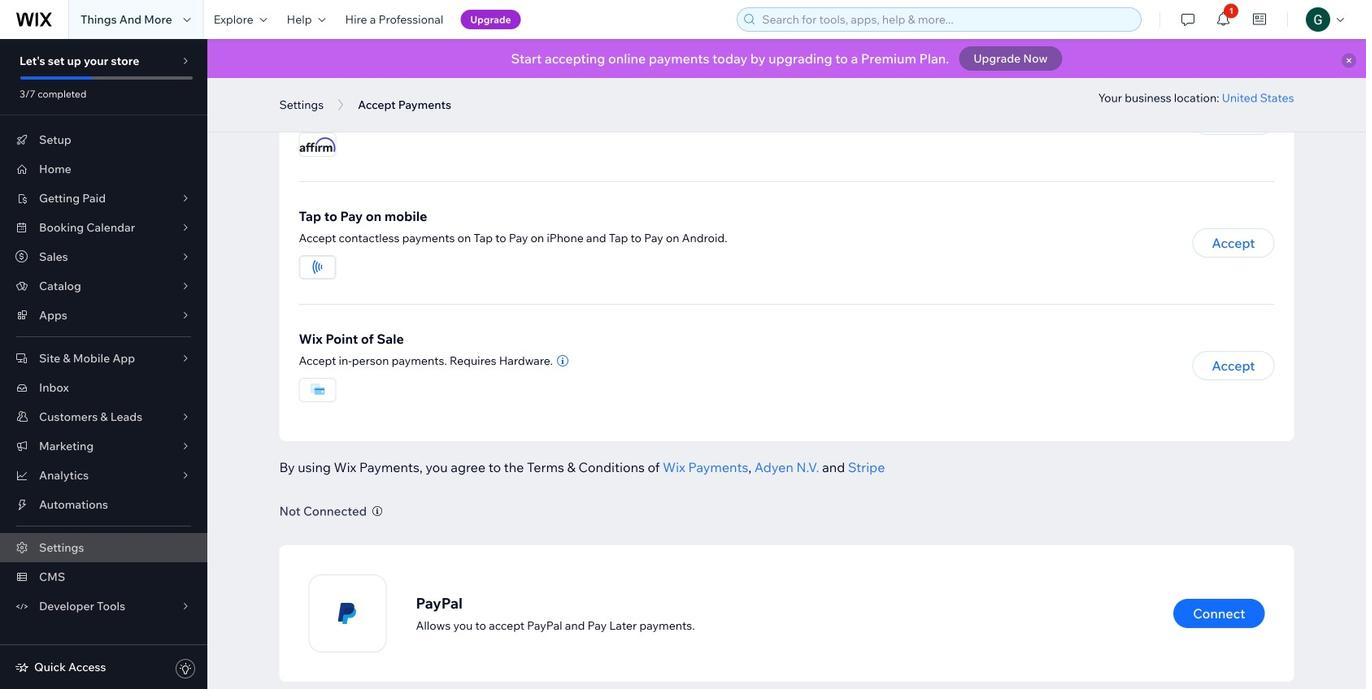 Task type: vqa. For each thing, say whether or not it's contained in the screenshot.
left info tooltip image
no



Task type: locate. For each thing, give the bounding box(es) containing it.
tap to pay on mobile image
[[300, 256, 336, 279]]

alert
[[207, 39, 1367, 78]]

wix point of sale image
[[306, 379, 329, 402]]

Search for tools, apps, help & more... field
[[758, 8, 1137, 31]]

sidebar element
[[0, 39, 207, 690]]



Task type: describe. For each thing, give the bounding box(es) containing it.
affirm image
[[300, 138, 336, 152]]



